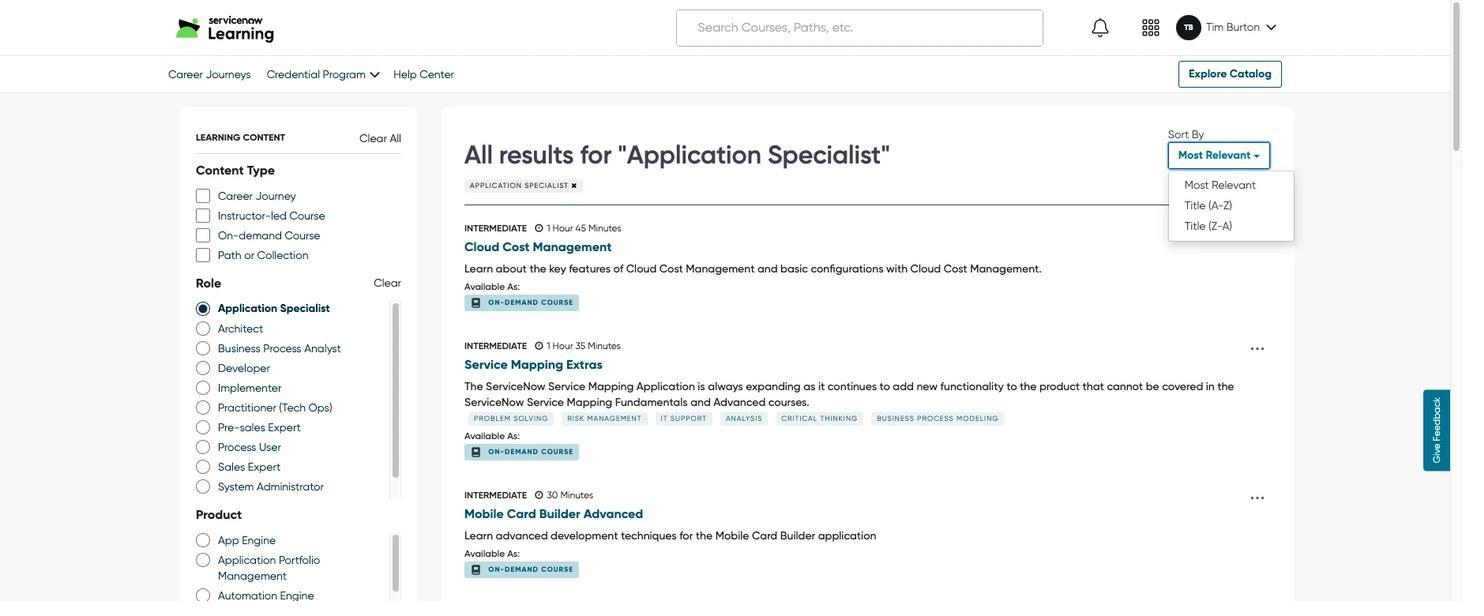 Task type: vqa. For each thing, say whether or not it's contained in the screenshot.
"You" inside the CAREER JOURNEY SYSTEM ADMINISTRATOR YOU'RE HIGHLY ORGANIZED AND THRIVE WHEN WORKING WITH OTHERS. YOU LOVE SHARING TECHNICAL KNOW-HOW AND BUILDING RELATIONSHIPS. YOU'RE THE LEADER KEEPING EVERYONE ON TRACK. VIEW JOURNEY
no



Task type: describe. For each thing, give the bounding box(es) containing it.
critical
[[782, 415, 818, 422]]

business inside service mapping extras the servicenow service mapping application is always expanding as it continues to add new functionality to the product that cannot be covered in the servicenow service mapping fundamentals and advanced courses. problem solving risk management it support analysis critical thinking business process modeling
[[877, 415, 915, 422]]

career journeys
[[168, 68, 251, 81]]

0 vertical spatial expert
[[268, 421, 301, 434]]

implementer
[[218, 381, 282, 394]]

1 for cloud cost management
[[547, 223, 550, 234]]

practitioner
[[218, 401, 276, 414]]

application specialist inside button
[[470, 182, 571, 190]]

sort
[[1168, 128, 1189, 141]]

of
[[614, 262, 624, 275]]

application portfolio management
[[218, 553, 320, 582]]

0 horizontal spatial for
[[580, 140, 612, 170]]

new
[[917, 380, 938, 393]]

(tech
[[279, 401, 306, 414]]

learning content
[[196, 132, 285, 143]]

support
[[671, 415, 707, 422]]

2 vertical spatial process
[[218, 441, 256, 453]]

"application
[[618, 140, 762, 170]]

2 vertical spatial service
[[527, 396, 564, 408]]

minutes for cloud cost management
[[589, 223, 622, 234]]

application
[[818, 529, 877, 542]]

clock o image
[[535, 491, 543, 500]]

risk
[[568, 415, 585, 422]]

1 vertical spatial mobile
[[716, 529, 749, 542]]

1 vertical spatial servicenow
[[465, 396, 524, 408]]

cannot
[[1107, 380, 1143, 393]]

credential
[[267, 68, 320, 81]]

1 vertical spatial application specialist
[[218, 302, 330, 315]]

business process analyst
[[218, 342, 341, 355]]

45
[[576, 223, 586, 234]]

available as: for mobile
[[465, 548, 520, 559]]

tim
[[1206, 21, 1224, 33]]

help center
[[394, 68, 454, 81]]

1 for service mapping extras
[[547, 341, 550, 352]]

management.
[[970, 262, 1042, 275]]

modeling
[[957, 415, 999, 422]]

career journey
[[218, 190, 296, 202]]

instructor-led course
[[218, 209, 325, 222]]

explore
[[1189, 67, 1227, 81]]

catalog
[[1230, 67, 1272, 81]]

management inside application portfolio management
[[218, 569, 287, 582]]

(a-
[[1209, 199, 1224, 212]]

cloud cost management learn about the key features of cloud cost management and basic configurations with cloud cost management.
[[465, 240, 1042, 275]]

advanced inside service mapping extras the servicenow service mapping application is always expanding as it continues to add new functionality to the product that cannot be covered in the servicenow service mapping fundamentals and advanced courses. problem solving risk management it support analysis critical thinking business process modeling
[[714, 396, 766, 408]]

mobile card builder advanced learn advanced development techniques for the mobile card builder application
[[465, 507, 877, 542]]

0 horizontal spatial cost
[[503, 240, 530, 255]]

application inside application portfolio management
[[218, 553, 276, 566]]

role
[[196, 276, 221, 291]]

application inside service mapping extras the servicenow service mapping application is always expanding as it continues to add new functionality to the product that cannot be covered in the servicenow service mapping fundamentals and advanced courses. problem solving risk management it support analysis critical thinking business process modeling
[[637, 380, 695, 393]]

most relevant button
[[1168, 142, 1270, 169]]

development
[[551, 529, 618, 542]]

system
[[218, 480, 254, 493]]

title (a-z) link
[[1169, 196, 1294, 216]]

add
[[893, 380, 914, 393]]

specialist"
[[768, 140, 890, 170]]

app
[[218, 534, 239, 546]]

results
[[499, 140, 574, 170]]

... button
[[1245, 330, 1270, 360]]

program
[[323, 68, 366, 81]]

hour for cloud cost management
[[553, 223, 573, 234]]

1 horizontal spatial process
[[263, 342, 302, 355]]

extras
[[566, 357, 603, 372]]

tim burton
[[1206, 21, 1260, 33]]

by
[[1192, 128, 1204, 141]]

management left basic
[[686, 262, 755, 275]]

in
[[1206, 380, 1215, 393]]

1 horizontal spatial cloud
[[626, 262, 657, 275]]

most for most relevant
[[1179, 149, 1203, 162]]

the
[[465, 380, 483, 393]]

learning
[[196, 132, 241, 143]]

path
[[218, 249, 242, 261]]

2 to from the left
[[1007, 380, 1017, 393]]

help center link
[[394, 68, 454, 81]]

the left product
[[1020, 380, 1037, 393]]

advanced
[[496, 529, 548, 542]]

course down the development
[[541, 565, 574, 573]]

content
[[196, 163, 244, 178]]

practitioner (tech ops)
[[218, 401, 332, 414]]

... button
[[1245, 479, 1270, 510]]

key
[[549, 262, 566, 275]]

course up collection on the top of page
[[285, 229, 320, 242]]

always
[[708, 380, 743, 393]]

career for career journeys
[[168, 68, 203, 81]]

process inside service mapping extras the servicenow service mapping application is always expanding as it continues to add new functionality to the product that cannot be covered in the servicenow service mapping fundamentals and advanced courses. problem solving risk management it support analysis critical thinking business process modeling
[[917, 415, 954, 422]]

0 vertical spatial service
[[465, 357, 508, 372]]

clear for clear all
[[360, 132, 387, 144]]

be
[[1146, 380, 1160, 393]]

courses.
[[769, 396, 810, 408]]

2 available from the top
[[465, 431, 505, 442]]

all inside clear all button
[[390, 132, 401, 144]]

0 horizontal spatial mobile
[[465, 507, 504, 522]]

... for service mapping extras
[[1250, 330, 1265, 356]]

that
[[1083, 380, 1104, 393]]

management down 45
[[533, 240, 612, 255]]

it
[[818, 380, 825, 393]]

architect
[[218, 322, 263, 335]]

journey
[[256, 190, 296, 202]]

header menu menu bar
[[1047, 3, 1282, 52]]

portfolio
[[279, 553, 320, 566]]

content
[[243, 132, 285, 143]]

1 vertical spatial builder
[[780, 529, 816, 542]]

hour for service mapping extras
[[553, 341, 573, 352]]

engine
[[242, 534, 276, 546]]

career journeys link
[[168, 68, 251, 81]]

menu inside the search results region
[[1168, 171, 1295, 242]]

and inside cloud cost management learn about the key features of cloud cost management and basic configurations with cloud cost management.
[[758, 262, 778, 275]]

demand down advanced
[[505, 565, 539, 573]]

1 hour 35 minutes
[[547, 341, 621, 352]]

most for most relevant title (a-z) title (z-a)
[[1185, 179, 1209, 191]]

the right in
[[1218, 380, 1235, 393]]

pre-sales expert
[[218, 421, 301, 434]]

the inside cloud cost management learn about the key features of cloud cost management and basic configurations with cloud cost management.
[[530, 262, 547, 275]]

content type
[[196, 163, 275, 178]]

sales expert
[[218, 460, 281, 473]]



Task type: locate. For each thing, give the bounding box(es) containing it.
and inside service mapping extras the servicenow service mapping application is always expanding as it continues to add new functionality to the product that cannot be covered in the servicenow service mapping fundamentals and advanced courses. problem solving risk management it support analysis critical thinking business process modeling
[[691, 396, 711, 408]]

most inside popup button
[[1179, 149, 1203, 162]]

1 horizontal spatial advanced
[[714, 396, 766, 408]]

collection
[[257, 249, 309, 261]]

on- up path
[[218, 229, 239, 242]]

application specialist button
[[465, 179, 583, 193]]

1 vertical spatial ...
[[1250, 479, 1265, 505]]

0 vertical spatial ...
[[1250, 330, 1265, 356]]

1 vertical spatial intermediate
[[465, 341, 527, 352]]

...
[[1250, 330, 1265, 356], [1250, 479, 1265, 505]]

it
[[661, 415, 668, 422]]

0 vertical spatial relevant
[[1206, 149, 1251, 162]]

0 horizontal spatial career
[[168, 68, 203, 81]]

1 horizontal spatial specialist
[[525, 182, 569, 190]]

1 vertical spatial card
[[752, 529, 778, 542]]

intermediate left clock o icon
[[465, 490, 527, 501]]

continues
[[828, 380, 877, 393]]

1 vertical spatial and
[[691, 396, 711, 408]]

career
[[168, 68, 203, 81], [218, 190, 253, 202]]

0 horizontal spatial and
[[691, 396, 711, 408]]

portal logo image
[[176, 12, 282, 43]]

basic
[[781, 262, 808, 275]]

credential program link
[[267, 68, 378, 81]]

2 vertical spatial as:
[[507, 548, 520, 559]]

1 intermediate from the top
[[465, 223, 527, 234]]

management right risk
[[587, 415, 642, 422]]

to right functionality
[[1007, 380, 1017, 393]]

clock o image
[[535, 224, 543, 233], [535, 341, 543, 351]]

for right results
[[580, 140, 612, 170]]

business down the architect
[[218, 342, 261, 355]]

2 clock o image from the top
[[535, 341, 543, 351]]

0 vertical spatial and
[[758, 262, 778, 275]]

all inside the search results region
[[465, 140, 493, 170]]

2 intermediate from the top
[[465, 341, 527, 352]]

is
[[698, 380, 705, 393]]

service down extras
[[548, 380, 586, 393]]

title left (z-
[[1185, 220, 1206, 232]]

help
[[394, 68, 417, 81]]

intermediate for cloud cost management
[[465, 223, 527, 234]]

credential program
[[267, 68, 366, 81]]

cost left management.
[[944, 262, 968, 275]]

None checkbox
[[196, 208, 210, 223]]

0 vertical spatial title
[[1185, 199, 1206, 212]]

1 hour 45 minutes
[[547, 223, 622, 234]]

career for career journey
[[218, 190, 253, 202]]

1 vertical spatial 1
[[547, 341, 550, 352]]

as: down solving
[[507, 431, 520, 442]]

list containing ...
[[441, 206, 1294, 601]]

minutes right 35
[[588, 341, 621, 352]]

0 vertical spatial advanced
[[714, 396, 766, 408]]

0 vertical spatial career
[[168, 68, 203, 81]]

and down "is"
[[691, 396, 711, 408]]

application down results
[[470, 182, 522, 190]]

1 title from the top
[[1185, 199, 1206, 212]]

mapping up risk
[[567, 396, 613, 408]]

1 left 35
[[547, 341, 550, 352]]

most relevant title (a-z) title (z-a)
[[1185, 179, 1256, 232]]

clear all
[[360, 132, 401, 144]]

journeys
[[206, 68, 251, 81]]

learn left advanced
[[465, 529, 493, 542]]

minutes right 30
[[560, 490, 594, 501]]

advanced inside mobile card builder advanced learn advanced development techniques for the mobile card builder application
[[584, 507, 643, 522]]

mapping down extras
[[588, 380, 634, 393]]

available as: down the problem on the left of the page
[[465, 431, 520, 442]]

business down add
[[877, 415, 915, 422]]

1
[[547, 223, 550, 234], [547, 341, 550, 352]]

0 horizontal spatial image image
[[1091, 18, 1110, 37]]

pre-
[[218, 421, 240, 434]]

1 horizontal spatial application specialist
[[470, 182, 571, 190]]

fundamentals
[[615, 396, 688, 408]]

a)
[[1223, 220, 1233, 232]]

for right techniques
[[680, 529, 693, 542]]

1 horizontal spatial career
[[218, 190, 253, 202]]

2 learn from the top
[[465, 529, 493, 542]]

product
[[1040, 380, 1080, 393]]

career up instructor-
[[218, 190, 253, 202]]

1 vertical spatial title
[[1185, 220, 1206, 232]]

2 vertical spatial intermediate
[[465, 490, 527, 501]]

learn inside mobile card builder advanced learn advanced development techniques for the mobile card builder application
[[465, 529, 493, 542]]

2 as: from the top
[[507, 431, 520, 442]]

application specialist up the architect
[[218, 302, 330, 315]]

1 horizontal spatial card
[[752, 529, 778, 542]]

intermediate up the
[[465, 341, 527, 352]]

image image
[[1091, 18, 1110, 37], [1142, 18, 1161, 37]]

on- down 'about'
[[488, 298, 505, 306]]

most up (a-
[[1185, 179, 1209, 191]]

management inside service mapping extras the servicenow service mapping application is always expanding as it continues to add new functionality to the product that cannot be covered in the servicenow service mapping fundamentals and advanced courses. problem solving risk management it support analysis critical thinking business process modeling
[[587, 415, 642, 422]]

process up 'sales'
[[218, 441, 256, 453]]

sort by
[[1168, 128, 1204, 141]]

course down key
[[541, 298, 574, 306]]

menu
[[1168, 171, 1295, 242]]

business
[[218, 342, 261, 355], [877, 415, 915, 422]]

clear all button
[[360, 130, 401, 146]]

1 vertical spatial mapping
[[588, 380, 634, 393]]

0 vertical spatial application specialist
[[470, 182, 571, 190]]

0 horizontal spatial process
[[218, 441, 256, 453]]

as: down 'about'
[[507, 281, 520, 292]]

cloud right of
[[626, 262, 657, 275]]

1 vertical spatial relevant
[[1212, 179, 1256, 191]]

2 ... from the top
[[1250, 479, 1265, 505]]

1 horizontal spatial and
[[758, 262, 778, 275]]

administrator
[[257, 480, 324, 493]]

available
[[465, 281, 505, 292], [465, 431, 505, 442], [465, 548, 505, 559]]

0 vertical spatial mobile
[[465, 507, 504, 522]]

1 as: from the top
[[507, 281, 520, 292]]

as: down advanced
[[507, 548, 520, 559]]

1 vertical spatial most
[[1185, 179, 1209, 191]]

1 vertical spatial service
[[548, 380, 586, 393]]

available as: down 'about'
[[465, 281, 520, 292]]

hour left 35
[[553, 341, 573, 352]]

1 horizontal spatial for
[[680, 529, 693, 542]]

0 vertical spatial most
[[1179, 149, 1203, 162]]

1 available from the top
[[465, 281, 505, 292]]

0 vertical spatial clock o image
[[535, 224, 543, 233]]

expert down user
[[248, 460, 281, 473]]

2 hour from the top
[[553, 341, 573, 352]]

1 vertical spatial process
[[917, 415, 954, 422]]

application specialist down results
[[470, 182, 571, 190]]

relevant for most relevant title (a-z) title (z-a)
[[1212, 179, 1256, 191]]

course right led
[[290, 209, 325, 222]]

0 vertical spatial process
[[263, 342, 302, 355]]

1 vertical spatial specialist
[[280, 302, 330, 315]]

as: for cost
[[507, 281, 520, 292]]

1 vertical spatial expert
[[248, 460, 281, 473]]

specialist inside button
[[525, 182, 569, 190]]

minutes for service mapping extras
[[588, 341, 621, 352]]

0 vertical spatial mapping
[[511, 357, 563, 372]]

learn
[[465, 262, 493, 275], [465, 529, 493, 542]]

explore catalog
[[1189, 67, 1272, 81]]

about
[[496, 262, 527, 275]]

1 horizontal spatial image image
[[1142, 18, 1161, 37]]

1 vertical spatial hour
[[553, 341, 573, 352]]

on-demand course
[[218, 229, 320, 242], [488, 298, 574, 306], [488, 447, 574, 456], [488, 565, 574, 573]]

1 horizontal spatial cost
[[660, 262, 683, 275]]

0 vertical spatial 1
[[547, 223, 550, 234]]

solving
[[514, 415, 549, 422]]

(z-
[[1209, 220, 1223, 232]]

1 1 from the top
[[547, 223, 550, 234]]

career left journeys
[[168, 68, 203, 81]]

1 vertical spatial career
[[218, 190, 253, 202]]

1 horizontal spatial mobile
[[716, 529, 749, 542]]

list inside the search results region
[[441, 206, 1294, 601]]

1 vertical spatial as:
[[507, 431, 520, 442]]

analyst
[[304, 342, 341, 355]]

30 minutes
[[547, 490, 594, 501]]

the
[[530, 262, 547, 275], [1020, 380, 1037, 393], [1218, 380, 1235, 393], [696, 529, 713, 542]]

1 hour from the top
[[553, 223, 573, 234]]

expanding
[[746, 380, 801, 393]]

available down advanced
[[465, 548, 505, 559]]

2 available as: from the top
[[465, 431, 520, 442]]

1 ... from the top
[[1250, 330, 1265, 356]]

as:
[[507, 281, 520, 292], [507, 431, 520, 442], [507, 548, 520, 559]]

0 horizontal spatial cloud
[[465, 240, 500, 255]]

2 title from the top
[[1185, 220, 1206, 232]]

2 vertical spatial available
[[465, 548, 505, 559]]

relevant up most relevant link
[[1206, 149, 1251, 162]]

process left analyst
[[263, 342, 302, 355]]

0 horizontal spatial card
[[507, 507, 536, 522]]

1 learn from the top
[[465, 262, 493, 275]]

on-demand course down 'about'
[[488, 298, 574, 306]]

0 horizontal spatial specialist
[[280, 302, 330, 315]]

0 vertical spatial business
[[218, 342, 261, 355]]

mapping
[[511, 357, 563, 372], [588, 380, 634, 393], [567, 396, 613, 408]]

expert
[[268, 421, 301, 434], [248, 460, 281, 473]]

1 vertical spatial available as:
[[465, 431, 520, 442]]

the right techniques
[[696, 529, 713, 542]]

0 vertical spatial for
[[580, 140, 612, 170]]

1 vertical spatial advanced
[[584, 507, 643, 522]]

35
[[576, 341, 586, 352]]

service up solving
[[527, 396, 564, 408]]

analysis
[[726, 415, 763, 422]]

cloud cost management link
[[465, 240, 1245, 255]]

builder
[[539, 507, 581, 522], [780, 529, 816, 542]]

1 vertical spatial available
[[465, 431, 505, 442]]

1 clock o image from the top
[[535, 224, 543, 233]]

1 vertical spatial clock o image
[[535, 341, 543, 351]]

mapping left extras
[[511, 357, 563, 372]]

1 to from the left
[[880, 380, 890, 393]]

clock o image left 45
[[535, 224, 543, 233]]

learn left 'about'
[[465, 262, 493, 275]]

menu containing most relevant
[[1168, 171, 1295, 242]]

None radio
[[196, 439, 210, 455], [196, 479, 210, 494], [196, 532, 210, 548], [196, 552, 210, 568], [196, 587, 210, 601], [196, 439, 210, 455], [196, 479, 210, 494], [196, 532, 210, 548], [196, 552, 210, 568], [196, 587, 210, 601]]

relevant for most relevant
[[1206, 149, 1251, 162]]

... for mobile card builder advanced
[[1250, 479, 1265, 505]]

burton
[[1227, 21, 1260, 33]]

0 vertical spatial specialist
[[525, 182, 569, 190]]

specialist up analyst
[[280, 302, 330, 315]]

on-
[[218, 229, 239, 242], [488, 298, 505, 306], [488, 447, 505, 456], [488, 565, 505, 573]]

cloud up 'about'
[[465, 240, 500, 255]]

process down new
[[917, 415, 954, 422]]

learn inside cloud cost management learn about the key features of cloud cost management and basic configurations with cloud cost management.
[[465, 262, 493, 275]]

most relevant
[[1179, 149, 1254, 162]]

1 vertical spatial for
[[680, 529, 693, 542]]

specialist
[[525, 182, 569, 190], [280, 302, 330, 315]]

on-demand course down "instructor-led course"
[[218, 229, 320, 242]]

1 vertical spatial learn
[[465, 529, 493, 542]]

for
[[580, 140, 612, 170], [680, 529, 693, 542]]

0 horizontal spatial business
[[218, 342, 261, 355]]

search results region
[[441, 107, 1295, 601]]

available as: down advanced
[[465, 548, 520, 559]]

the left key
[[530, 262, 547, 275]]

application down app engine
[[218, 553, 276, 566]]

0 vertical spatial clear
[[360, 132, 387, 144]]

clear inside clear all button
[[360, 132, 387, 144]]

relevant inside popup button
[[1206, 149, 1251, 162]]

to left add
[[880, 380, 890, 393]]

demand down 'about'
[[505, 298, 539, 306]]

all results for "application specialist"
[[465, 140, 890, 170]]

... inside popup button
[[1250, 330, 1265, 356]]

30
[[547, 490, 558, 501]]

system administrator
[[218, 480, 324, 493]]

application up the architect
[[218, 302, 277, 315]]

clock o image for service mapping extras
[[535, 341, 543, 351]]

0 vertical spatial as:
[[507, 281, 520, 292]]

ops)
[[309, 401, 332, 414]]

advanced up analysis
[[714, 396, 766, 408]]

builder down 30
[[539, 507, 581, 522]]

on-demand course down solving
[[488, 447, 574, 456]]

available down 'about'
[[465, 281, 505, 292]]

type
[[247, 163, 275, 178]]

list
[[441, 206, 1294, 601]]

application inside button
[[470, 182, 522, 190]]

... inside dropdown button
[[1250, 479, 1265, 505]]

servicenow up the problem on the left of the page
[[465, 396, 524, 408]]

1 vertical spatial business
[[877, 415, 915, 422]]

title left (a-
[[1185, 199, 1206, 212]]

2 1 from the top
[[547, 341, 550, 352]]

as
[[804, 380, 816, 393]]

1 horizontal spatial builder
[[780, 529, 816, 542]]

all up application specialist button
[[465, 140, 493, 170]]

cost right of
[[660, 262, 683, 275]]

management down app engine
[[218, 569, 287, 582]]

z)
[[1224, 199, 1233, 212]]

problem
[[474, 415, 511, 422]]

explore catalog link
[[1179, 61, 1282, 88]]

the inside mobile card builder advanced learn advanced development techniques for the mobile card builder application
[[696, 529, 713, 542]]

2 vertical spatial available as:
[[465, 548, 520, 559]]

course down risk
[[541, 447, 574, 456]]

minutes right 45
[[589, 223, 622, 234]]

user
[[259, 441, 281, 453]]

for inside mobile card builder advanced learn advanced development techniques for the mobile card builder application
[[680, 529, 693, 542]]

intermediate for service mapping extras
[[465, 341, 527, 352]]

1 horizontal spatial all
[[465, 140, 493, 170]]

0 vertical spatial card
[[507, 507, 536, 522]]

0 vertical spatial servicenow
[[486, 380, 546, 393]]

Search Courses, Paths, etc. text field
[[677, 10, 1043, 45]]

cloud right the with
[[911, 262, 941, 275]]

0 vertical spatial intermediate
[[465, 223, 527, 234]]

1 horizontal spatial business
[[877, 415, 915, 422]]

hour
[[553, 223, 573, 234], [553, 341, 573, 352]]

process
[[263, 342, 302, 355], [917, 415, 954, 422], [218, 441, 256, 453]]

2 vertical spatial minutes
[[560, 490, 594, 501]]

developer
[[218, 362, 270, 374]]

path or collection
[[218, 249, 309, 261]]

demand up path or collection
[[239, 229, 282, 242]]

1 horizontal spatial to
[[1007, 380, 1017, 393]]

2 vertical spatial mapping
[[567, 396, 613, 408]]

and left basic
[[758, 262, 778, 275]]

process user
[[218, 441, 281, 453]]

builder left application
[[780, 529, 816, 542]]

title (z-a) link
[[1169, 216, 1294, 237]]

all down help
[[390, 132, 401, 144]]

3 available as: from the top
[[465, 548, 520, 559]]

advanced up the development
[[584, 507, 643, 522]]

specialist left times image
[[525, 182, 569, 190]]

0 vertical spatial learn
[[465, 262, 493, 275]]

expert down "(tech"
[[268, 421, 301, 434]]

with
[[887, 262, 908, 275]]

2 image image from the left
[[1142, 18, 1161, 37]]

intermediate up 'about'
[[465, 223, 527, 234]]

as: for card
[[507, 548, 520, 559]]

service up the
[[465, 357, 508, 372]]

0 horizontal spatial application specialist
[[218, 302, 330, 315]]

servicenow up solving
[[486, 380, 546, 393]]

product
[[196, 507, 242, 522]]

clear for clear
[[374, 276, 401, 289]]

1 image image from the left
[[1091, 18, 1110, 37]]

relevant up the 'z)'
[[1212, 179, 1256, 191]]

center
[[420, 68, 454, 81]]

times image
[[571, 182, 578, 189]]

service mapping extras link
[[465, 357, 1245, 372]]

most relevant link
[[1169, 175, 1294, 196]]

intermediate for mobile card builder advanced
[[465, 490, 527, 501]]

service mapping extras the servicenow service mapping application is always expanding as it continues to add new functionality to the product that cannot be covered in the servicenow service mapping fundamentals and advanced courses. problem solving risk management it support analysis critical thinking business process modeling
[[465, 357, 1235, 422]]

features
[[569, 262, 611, 275]]

on-demand course down advanced
[[488, 565, 574, 573]]

3 available from the top
[[465, 548, 505, 559]]

functionality
[[941, 380, 1004, 393]]

available as: for cloud
[[465, 281, 520, 292]]

most down sort by on the top right of the page
[[1179, 149, 1203, 162]]

hour left 45
[[553, 223, 573, 234]]

3 as: from the top
[[507, 548, 520, 559]]

0 vertical spatial minutes
[[589, 223, 622, 234]]

techniques
[[621, 529, 677, 542]]

instructor-
[[218, 209, 271, 222]]

None radio
[[196, 301, 210, 317], [196, 321, 210, 336], [196, 340, 210, 356], [196, 360, 210, 376], [196, 380, 210, 396], [196, 400, 210, 415], [196, 419, 210, 435], [196, 459, 210, 475], [196, 301, 210, 317], [196, 321, 210, 336], [196, 340, 210, 356], [196, 360, 210, 376], [196, 380, 210, 396], [196, 400, 210, 415], [196, 419, 210, 435], [196, 459, 210, 475]]

demand down solving
[[505, 447, 539, 456]]

None checkbox
[[196, 188, 210, 204], [196, 227, 210, 243], [196, 247, 210, 263], [196, 188, 210, 204], [196, 227, 210, 243], [196, 247, 210, 263]]

thinking
[[820, 415, 858, 422]]

1 vertical spatial minutes
[[588, 341, 621, 352]]

2 horizontal spatial cost
[[944, 262, 968, 275]]

1 left 45
[[547, 223, 550, 234]]

1 vertical spatial clear
[[374, 276, 401, 289]]

on- down advanced
[[488, 565, 505, 573]]

most inside most relevant title (a-z) title (z-a)
[[1185, 179, 1209, 191]]

on- down the problem on the left of the page
[[488, 447, 505, 456]]

minutes
[[589, 223, 622, 234], [588, 341, 621, 352], [560, 490, 594, 501]]

available for mobile
[[465, 548, 505, 559]]

0 horizontal spatial to
[[880, 380, 890, 393]]

0 vertical spatial available
[[465, 281, 505, 292]]

tb
[[1184, 23, 1194, 32]]

available down the problem on the left of the page
[[465, 431, 505, 442]]

0 vertical spatial builder
[[539, 507, 581, 522]]

available for cloud
[[465, 281, 505, 292]]

3 intermediate from the top
[[465, 490, 527, 501]]

2 horizontal spatial cloud
[[911, 262, 941, 275]]

sales
[[240, 421, 265, 434]]

1 available as: from the top
[[465, 281, 520, 292]]

0 vertical spatial hour
[[553, 223, 573, 234]]

advanced
[[714, 396, 766, 408], [584, 507, 643, 522]]

0 vertical spatial available as:
[[465, 281, 520, 292]]

0 horizontal spatial all
[[390, 132, 401, 144]]

relevant inside most relevant title (a-z) title (z-a)
[[1212, 179, 1256, 191]]

clock o image left 35
[[535, 341, 543, 351]]

clock o image for cloud cost management
[[535, 224, 543, 233]]

mobile card builder advanced link
[[465, 507, 1245, 522]]

0 horizontal spatial builder
[[539, 507, 581, 522]]

cost up 'about'
[[503, 240, 530, 255]]

application up fundamentals
[[637, 380, 695, 393]]

0 horizontal spatial advanced
[[584, 507, 643, 522]]



